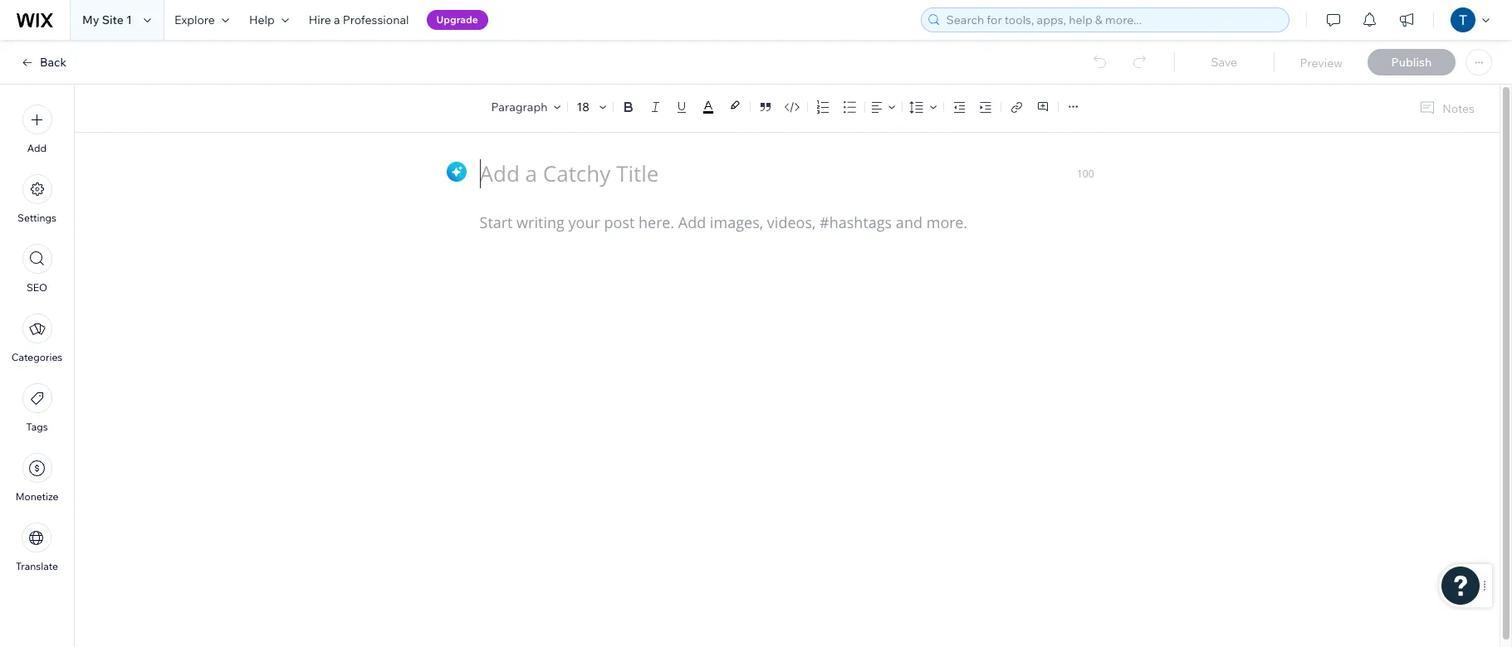 Task type: describe. For each thing, give the bounding box(es) containing it.
my
[[82, 12, 99, 27]]

Font Size field
[[575, 99, 593, 115]]

settings
[[18, 212, 56, 224]]

add
[[27, 142, 47, 154]]

hire a professional
[[309, 12, 409, 27]]

Search for tools, apps, help & more... field
[[941, 8, 1284, 32]]

hire a professional link
[[299, 0, 419, 40]]

paragraph button
[[488, 95, 564, 119]]

site
[[102, 12, 124, 27]]

back button
[[20, 55, 67, 70]]

a
[[334, 12, 340, 27]]

tags
[[26, 421, 48, 433]]

seo button
[[22, 244, 52, 294]]

seo
[[27, 281, 47, 294]]

explore
[[174, 12, 215, 27]]

my site 1
[[82, 12, 132, 27]]

1
[[126, 12, 132, 27]]

back
[[40, 55, 67, 70]]

hire
[[309, 12, 331, 27]]



Task type: locate. For each thing, give the bounding box(es) containing it.
translate
[[16, 561, 58, 573]]

professional
[[343, 12, 409, 27]]

notes
[[1443, 101, 1475, 116]]

categories
[[11, 351, 62, 364]]

categories button
[[11, 314, 62, 364]]

upgrade button
[[426, 10, 488, 30]]

paragraph
[[491, 100, 548, 115]]

100
[[1077, 167, 1094, 180]]

translate button
[[16, 523, 58, 573]]

add button
[[22, 105, 52, 154]]

Add a Catchy Title text field
[[480, 159, 1077, 188]]

upgrade
[[436, 13, 478, 26]]

help
[[249, 12, 275, 27]]

menu containing add
[[0, 95, 74, 583]]

monetize
[[15, 491, 58, 503]]

help button
[[239, 0, 299, 40]]

tags button
[[22, 384, 52, 433]]

menu
[[0, 95, 74, 583]]

settings button
[[18, 174, 56, 224]]

notes button
[[1413, 97, 1480, 120]]

monetize button
[[15, 453, 58, 503]]



Task type: vqa. For each thing, say whether or not it's contained in the screenshot.
FIELD
no



